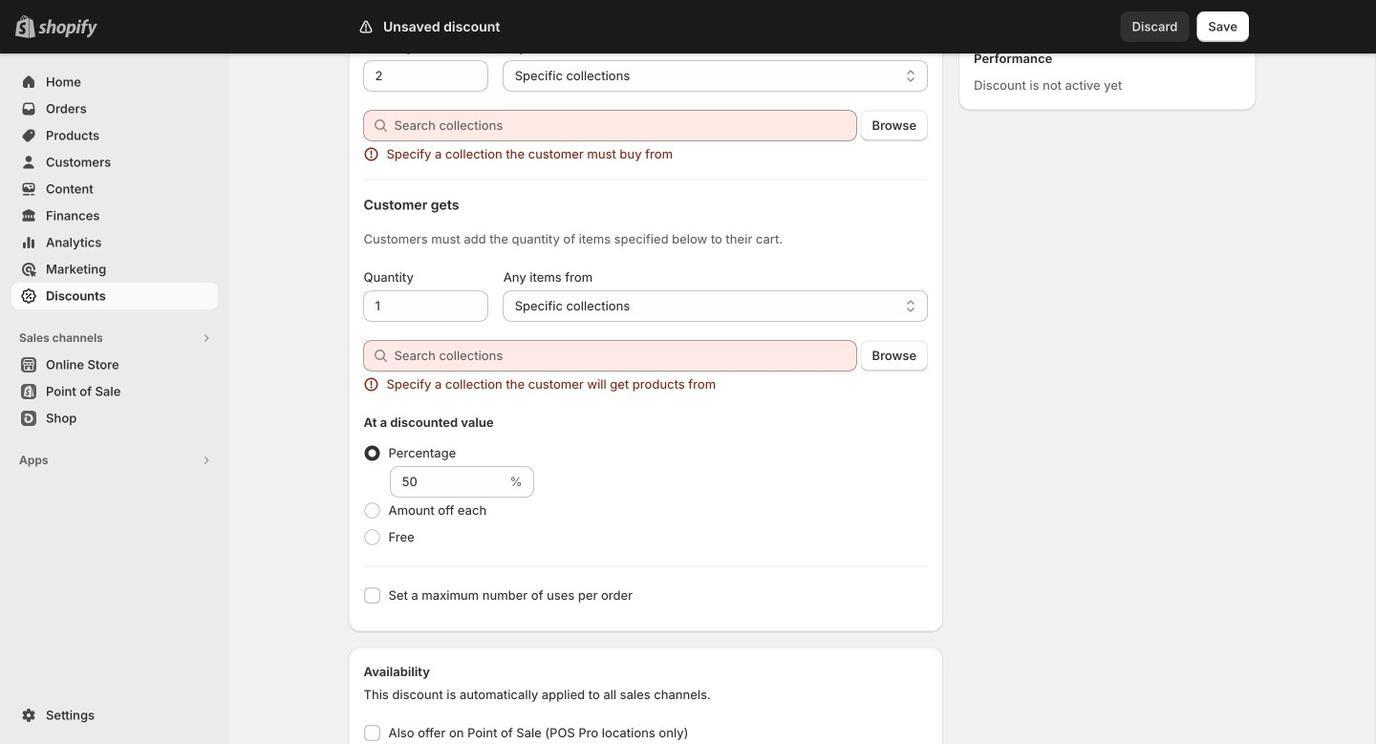 Task type: locate. For each thing, give the bounding box(es) containing it.
None text field
[[390, 467, 506, 498]]

None text field
[[364, 61, 488, 91], [364, 291, 488, 322], [364, 61, 488, 91], [364, 291, 488, 322]]

Search collections text field
[[394, 110, 857, 141], [394, 341, 857, 371]]

2 search collections text field from the top
[[394, 341, 857, 371]]

1 vertical spatial search collections text field
[[394, 341, 857, 371]]

0 vertical spatial search collections text field
[[394, 110, 857, 141]]



Task type: describe. For each thing, give the bounding box(es) containing it.
1 search collections text field from the top
[[394, 110, 857, 141]]

shopify image
[[38, 19, 97, 38]]



Task type: vqa. For each thing, say whether or not it's contained in the screenshot.
SEARCH PRODUCTS "text field"
no



